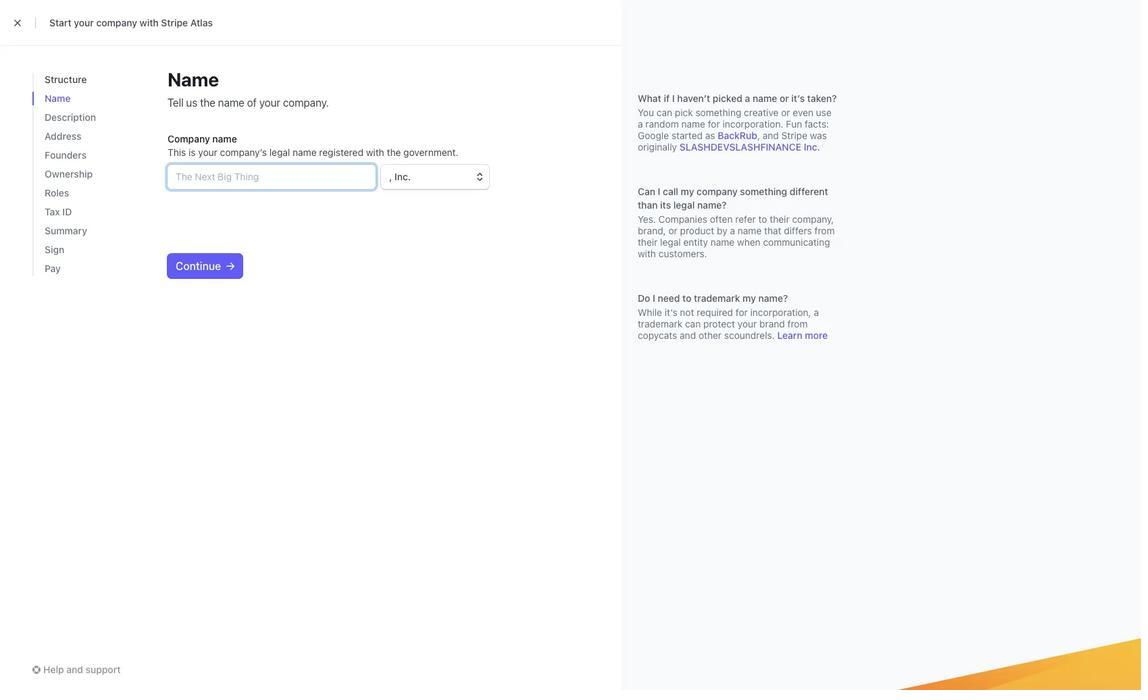 Task type: locate. For each thing, give the bounding box(es) containing it.
1 vertical spatial name?
[[759, 293, 789, 304]]

Company name text field
[[168, 165, 376, 189]]

name left that
[[738, 225, 762, 237]]

something inside can i call my company something different than its legal name? yes. companies often refer to their company, brand, or product by a name that differs from their legal entity name when communicating with customers.
[[741, 186, 788, 197]]

1 vertical spatial something
[[741, 186, 788, 197]]

backrub
[[718, 130, 758, 141]]

stripe left was
[[782, 130, 808, 141]]

0 vertical spatial and
[[763, 130, 779, 141]]

0 vertical spatial the
[[200, 97, 216, 109]]

backrub link
[[718, 130, 758, 141]]

i for call
[[658, 186, 661, 197]]

and for support
[[66, 665, 83, 676]]

with inside company name this is your company's legal name registered with the government.
[[366, 147, 385, 158]]

protect
[[704, 318, 736, 330]]

start
[[49, 17, 71, 28]]

help
[[43, 665, 64, 676]]

it's inside while it's not required for incorporation, a trademark can protect your brand from copycats and other scoundrels.
[[665, 307, 678, 318]]

can
[[657, 107, 673, 118], [686, 318, 701, 330]]

0 horizontal spatial to
[[683, 293, 692, 304]]

legal up companies
[[674, 199, 695, 211]]

1 vertical spatial for
[[736, 307, 748, 318]]

their up communicating
[[770, 214, 790, 225]]

tell
[[168, 97, 184, 109]]

1 horizontal spatial stripe
[[782, 130, 808, 141]]

1 horizontal spatial can
[[686, 318, 701, 330]]

company.
[[283, 97, 329, 109]]

and left other
[[680, 330, 697, 341]]

help and support link
[[32, 664, 121, 677]]

a inside while it's not required for incorporation, a trademark can protect your brand from copycats and other scoundrels.
[[814, 307, 819, 318]]

0 horizontal spatial company
[[96, 17, 137, 28]]

0 vertical spatial i
[[673, 93, 675, 104]]

1 horizontal spatial and
[[680, 330, 697, 341]]

0 vertical spatial from
[[815, 225, 835, 237]]

name inside name tell us the name of your company.
[[168, 68, 219, 91]]

creative
[[745, 107, 779, 118]]

name
[[753, 93, 778, 104], [218, 97, 245, 109], [682, 118, 706, 130], [213, 133, 237, 145], [293, 147, 317, 158], [738, 225, 762, 237], [711, 237, 735, 248]]

call
[[663, 186, 679, 197]]

or up fun
[[780, 93, 790, 104]]

scoundrels.
[[725, 330, 775, 341]]

learn more
[[778, 330, 828, 341]]

name down structure link
[[45, 93, 71, 104]]

your left brand
[[738, 318, 757, 330]]

0 vertical spatial can
[[657, 107, 673, 118]]

name left registered
[[293, 147, 317, 158]]

for
[[708, 118, 721, 130], [736, 307, 748, 318]]

to
[[759, 214, 768, 225], [683, 293, 692, 304]]

what if i haven't picked a name or it's taken?
[[638, 93, 837, 104]]

1 vertical spatial it's
[[665, 307, 678, 318]]

i right do on the top of page
[[653, 293, 656, 304]]

and right help
[[66, 665, 83, 676]]

a right by
[[731, 225, 736, 237]]

it's
[[792, 93, 805, 104], [665, 307, 678, 318]]

1 horizontal spatial trademark
[[694, 293, 741, 304]]

or
[[780, 93, 790, 104], [782, 107, 791, 118], [669, 225, 678, 237]]

slashdevslashfinance
[[680, 141, 802, 153]]

name left of
[[218, 97, 245, 109]]

with right registered
[[366, 147, 385, 158]]

name down haven't
[[682, 118, 706, 130]]

originally
[[638, 141, 678, 153]]

1 horizontal spatial name
[[168, 68, 219, 91]]

0 horizontal spatial name
[[45, 93, 71, 104]]

0 vertical spatial name?
[[698, 199, 727, 211]]

0 horizontal spatial trademark
[[638, 318, 683, 330]]

to up not
[[683, 293, 692, 304]]

something
[[696, 107, 742, 118], [741, 186, 788, 197]]

name inside name tell us the name of your company.
[[218, 97, 245, 109]]

with
[[140, 17, 159, 28], [366, 147, 385, 158], [638, 248, 657, 260]]

1 horizontal spatial name?
[[759, 293, 789, 304]]

when
[[738, 237, 761, 248]]

the right us
[[200, 97, 216, 109]]

name? up incorporation,
[[759, 293, 789, 304]]

stripe left atlas
[[161, 17, 188, 28]]

1 vertical spatial can
[[686, 318, 701, 330]]

was
[[811, 130, 828, 141]]

start your company with stripe atlas
[[49, 17, 213, 28]]

1 vertical spatial my
[[743, 293, 757, 304]]

0 vertical spatial my
[[681, 186, 695, 197]]

1 vertical spatial name
[[45, 93, 71, 104]]

incorporation.
[[723, 118, 784, 130]]

yes.
[[638, 214, 656, 225]]

0 vertical spatial it's
[[792, 93, 805, 104]]

learn
[[778, 330, 803, 341]]

name tell us the name of your company.
[[168, 68, 329, 109]]

legal left entity
[[661, 237, 681, 248]]

and right the ,
[[763, 130, 779, 141]]

1 horizontal spatial from
[[815, 225, 835, 237]]

incorporation,
[[751, 307, 812, 318]]

i inside can i call my company something different than its legal name? yes. companies often refer to their company, brand, or product by a name that differs from their legal entity name when communicating with customers.
[[658, 186, 661, 197]]

1 vertical spatial company
[[697, 186, 738, 197]]

random
[[646, 118, 679, 130]]

can left protect
[[686, 318, 701, 330]]

with down brand,
[[638, 248, 657, 260]]

a inside you can pick something creative or even use a random name for incorporation. fun facts: google started as
[[638, 118, 643, 130]]

or right brand,
[[669, 225, 678, 237]]

to right refer
[[759, 214, 768, 225]]

different
[[790, 186, 829, 197]]

1 horizontal spatial i
[[658, 186, 661, 197]]

to inside can i call my company something different than its legal name? yes. companies often refer to their company, brand, or product by a name that differs from their legal entity name when communicating with customers.
[[759, 214, 768, 225]]

0 horizontal spatial and
[[66, 665, 83, 676]]

you can pick something creative or even use a random name for incorporation. fun facts: google started as
[[638, 107, 832, 141]]

the
[[200, 97, 216, 109], [387, 147, 401, 158]]

2 horizontal spatial with
[[638, 248, 657, 260]]

0 horizontal spatial can
[[657, 107, 673, 118]]

2 vertical spatial or
[[669, 225, 678, 237]]

0 vertical spatial legal
[[270, 147, 290, 158]]

1 vertical spatial from
[[788, 318, 808, 330]]

1 horizontal spatial for
[[736, 307, 748, 318]]

trademark down need
[[638, 318, 683, 330]]

0 vertical spatial for
[[708, 118, 721, 130]]

0 horizontal spatial i
[[653, 293, 656, 304]]

2 horizontal spatial and
[[763, 130, 779, 141]]

inc.
[[804, 141, 821, 153]]

0 vertical spatial something
[[696, 107, 742, 118]]

company's
[[220, 147, 267, 158]]

1 vertical spatial i
[[658, 186, 661, 197]]

0 vertical spatial trademark
[[694, 293, 741, 304]]

as
[[706, 130, 716, 141]]

or inside can i call my company something different than its legal name? yes. companies often refer to their company, brand, or product by a name that differs from their legal entity name when communicating with customers.
[[669, 225, 678, 237]]

continue
[[176, 260, 221, 272]]

haven't
[[678, 93, 711, 104]]

0 vertical spatial to
[[759, 214, 768, 225]]

and for stripe
[[763, 130, 779, 141]]

legal up company name text box at top left
[[270, 147, 290, 158]]

other
[[699, 330, 722, 341]]

the inside company name this is your company's legal name registered with the government.
[[387, 147, 401, 158]]

1 vertical spatial or
[[782, 107, 791, 118]]

name link
[[45, 92, 71, 105]]

company up often
[[697, 186, 738, 197]]

something down picked
[[696, 107, 742, 118]]

their down yes.
[[638, 237, 658, 248]]

name?
[[698, 199, 727, 211], [759, 293, 789, 304]]

1 vertical spatial with
[[366, 147, 385, 158]]

while
[[638, 307, 663, 318]]

my right call
[[681, 186, 695, 197]]

something inside you can pick something creative or even use a random name for incorporation. fun facts: google started as
[[696, 107, 742, 118]]

1 horizontal spatial the
[[387, 147, 401, 158]]

customers.
[[659, 248, 708, 260]]

i right if
[[673, 93, 675, 104]]

0 horizontal spatial with
[[140, 17, 159, 28]]

my up while it's not required for incorporation, a trademark can protect your brand from copycats and other scoundrels.
[[743, 293, 757, 304]]

0 horizontal spatial it's
[[665, 307, 678, 318]]

structure link
[[45, 73, 87, 87]]

1 horizontal spatial my
[[743, 293, 757, 304]]

1 vertical spatial stripe
[[782, 130, 808, 141]]

from
[[815, 225, 835, 237], [788, 318, 808, 330]]

0 horizontal spatial my
[[681, 186, 695, 197]]

0 horizontal spatial name?
[[698, 199, 727, 211]]

1 vertical spatial and
[[680, 330, 697, 341]]

1 horizontal spatial company
[[697, 186, 738, 197]]

0 vertical spatial name
[[168, 68, 219, 91]]

your right is
[[198, 147, 218, 158]]

it's up even
[[792, 93, 805, 104]]

a up the more
[[814, 307, 819, 318]]

2 vertical spatial i
[[653, 293, 656, 304]]

something up refer
[[741, 186, 788, 197]]

0 vertical spatial their
[[770, 214, 790, 225]]

more
[[806, 330, 828, 341]]

their
[[770, 214, 790, 225], [638, 237, 658, 248]]

even
[[793, 107, 814, 118]]

can
[[638, 186, 656, 197]]

a left random
[[638, 118, 643, 130]]

2 vertical spatial with
[[638, 248, 657, 260]]

refer
[[736, 214, 756, 225]]

taken?
[[808, 93, 837, 104]]

0 vertical spatial company
[[96, 17, 137, 28]]

1 horizontal spatial to
[[759, 214, 768, 225]]

it's down need
[[665, 307, 678, 318]]

with left atlas
[[140, 17, 159, 28]]

company
[[96, 17, 137, 28], [697, 186, 738, 197]]

trademark
[[694, 293, 741, 304], [638, 318, 683, 330]]

0 horizontal spatial stripe
[[161, 17, 188, 28]]

0 horizontal spatial the
[[200, 97, 216, 109]]

i
[[673, 93, 675, 104], [658, 186, 661, 197], [653, 293, 656, 304]]

or left even
[[782, 107, 791, 118]]

0 horizontal spatial from
[[788, 318, 808, 330]]

my
[[681, 186, 695, 197], [743, 293, 757, 304]]

can down if
[[657, 107, 673, 118]]

that
[[765, 225, 782, 237]]

1 vertical spatial trademark
[[638, 318, 683, 330]]

name? up often
[[698, 199, 727, 211]]

from inside can i call my company something different than its legal name? yes. companies often refer to their company, brand, or product by a name that differs from their legal entity name when communicating with customers.
[[815, 225, 835, 237]]

slashdevslashfinance inc. link
[[680, 141, 821, 153]]

company right start
[[96, 17, 137, 28]]

often
[[710, 214, 733, 225]]

if
[[664, 93, 670, 104]]

1 vertical spatial to
[[683, 293, 692, 304]]

product
[[681, 225, 715, 237]]

of
[[247, 97, 257, 109]]

trademark up required
[[694, 293, 741, 304]]

name up us
[[168, 68, 219, 91]]

name up company's
[[213, 133, 237, 145]]

0 vertical spatial stripe
[[161, 17, 188, 28]]

i left call
[[658, 186, 661, 197]]

1 horizontal spatial with
[[366, 147, 385, 158]]

do i need to trademark my name?
[[638, 293, 789, 304]]

2 vertical spatial and
[[66, 665, 83, 676]]

your
[[74, 17, 94, 28], [260, 97, 281, 109], [198, 147, 218, 158], [738, 318, 757, 330]]

1 vertical spatial the
[[387, 147, 401, 158]]

is
[[189, 147, 196, 158]]

0 horizontal spatial for
[[708, 118, 721, 130]]

slashdevslashfinance inc.
[[680, 141, 821, 153]]

a
[[745, 93, 751, 104], [638, 118, 643, 130], [731, 225, 736, 237], [814, 307, 819, 318]]

your inside company name this is your company's legal name registered with the government.
[[198, 147, 218, 158]]

0 horizontal spatial their
[[638, 237, 658, 248]]

government.
[[404, 147, 459, 158]]

stripe
[[161, 17, 188, 28], [782, 130, 808, 141]]

and inside while it's not required for incorporation, a trademark can protect your brand from copycats and other scoundrels.
[[680, 330, 697, 341]]

with inside can i call my company something different than its legal name? yes. companies often refer to their company, brand, or product by a name that differs from their legal entity name when communicating with customers.
[[638, 248, 657, 260]]

and inside , and stripe was originally
[[763, 130, 779, 141]]

name
[[168, 68, 219, 91], [45, 93, 71, 104]]

do
[[638, 293, 651, 304]]

us
[[186, 97, 198, 109]]

from inside while it's not required for incorporation, a trademark can protect your brand from copycats and other scoundrels.
[[788, 318, 808, 330]]

the left government.
[[387, 147, 401, 158]]

your right of
[[260, 97, 281, 109]]



Task type: describe. For each thing, give the bounding box(es) containing it.
started
[[672, 130, 703, 141]]

name inside you can pick something creative or even use a random name for incorporation. fun facts: google started as
[[682, 118, 706, 130]]

trademark inside while it's not required for incorporation, a trademark can protect your brand from copycats and other scoundrels.
[[638, 318, 683, 330]]

your inside name tell us the name of your company.
[[260, 97, 281, 109]]

entity
[[684, 237, 709, 248]]

structure
[[45, 74, 87, 85]]

picked
[[713, 93, 743, 104]]

differs
[[785, 225, 813, 237]]

can inside while it's not required for incorporation, a trademark can protect your brand from copycats and other scoundrels.
[[686, 318, 701, 330]]

its
[[661, 199, 671, 211]]

not
[[680, 307, 695, 318]]

learn more link
[[778, 330, 828, 341]]

company
[[168, 133, 210, 145]]

1 horizontal spatial it's
[[792, 93, 805, 104]]

while it's not required for incorporation, a trademark can protect your brand from copycats and other scoundrels.
[[638, 307, 819, 341]]

stripe inside , and stripe was originally
[[782, 130, 808, 141]]

the inside name tell us the name of your company.
[[200, 97, 216, 109]]

what
[[638, 93, 662, 104]]

name down often
[[711, 237, 735, 248]]

registered
[[319, 147, 364, 158]]

company,
[[793, 214, 835, 225]]

your right start
[[74, 17, 94, 28]]

,
[[758, 130, 761, 141]]

by
[[717, 225, 728, 237]]

can inside you can pick something creative or even use a random name for incorporation. fun facts: google started as
[[657, 107, 673, 118]]

continue button
[[168, 254, 243, 279]]

for inside while it's not required for incorporation, a trademark can protect your brand from copycats and other scoundrels.
[[736, 307, 748, 318]]

1 vertical spatial legal
[[674, 199, 695, 211]]

required
[[697, 307, 734, 318]]

pick
[[675, 107, 693, 118]]

need
[[658, 293, 680, 304]]

your inside while it's not required for incorporation, a trademark can protect your brand from copycats and other scoundrels.
[[738, 318, 757, 330]]

name up creative
[[753, 93, 778, 104]]

0 vertical spatial or
[[780, 93, 790, 104]]

a inside can i call my company something different than its legal name? yes. companies often refer to their company, brand, or product by a name that differs from their legal entity name when communicating with customers.
[[731, 225, 736, 237]]

you
[[638, 107, 654, 118]]

can i call my company something different than its legal name? yes. companies often refer to their company, brand, or product by a name that differs from their legal entity name when communicating with customers.
[[638, 186, 835, 260]]

name for name tell us the name of your company.
[[168, 68, 219, 91]]

0 vertical spatial with
[[140, 17, 159, 28]]

for inside you can pick something creative or even use a random name for incorporation. fun facts: google started as
[[708, 118, 721, 130]]

company name this is your company's legal name registered with the government.
[[168, 133, 459, 158]]

copycats
[[638, 330, 678, 341]]

help and support
[[43, 665, 121, 676]]

name? inside can i call my company something different than its legal name? yes. companies often refer to their company, brand, or product by a name that differs from their legal entity name when communicating with customers.
[[698, 199, 727, 211]]

this
[[168, 147, 186, 158]]

1 horizontal spatial their
[[770, 214, 790, 225]]

support
[[86, 665, 121, 676]]

use
[[817, 107, 832, 118]]

name for name
[[45, 93, 71, 104]]

google
[[638, 130, 669, 141]]

company inside can i call my company something different than its legal name? yes. companies often refer to their company, brand, or product by a name that differs from their legal entity name when communicating with customers.
[[697, 186, 738, 197]]

atlas
[[191, 17, 213, 28]]

svg image
[[227, 263, 235, 271]]

brand,
[[638, 225, 666, 237]]

my inside can i call my company something different than its legal name? yes. companies often refer to their company, brand, or product by a name that differs from their legal entity name when communicating with customers.
[[681, 186, 695, 197]]

1 vertical spatial their
[[638, 237, 658, 248]]

2 horizontal spatial i
[[673, 93, 675, 104]]

a up creative
[[745, 93, 751, 104]]

brand
[[760, 318, 785, 330]]

or inside you can pick something creative or even use a random name for incorporation. fun facts: google started as
[[782, 107, 791, 118]]

2 vertical spatial legal
[[661, 237, 681, 248]]

fun
[[787, 118, 803, 130]]

communicating
[[764, 237, 831, 248]]

, and stripe was originally
[[638, 130, 828, 153]]

companies
[[659, 214, 708, 225]]

than
[[638, 199, 658, 211]]

i for need
[[653, 293, 656, 304]]

legal inside company name this is your company's legal name registered with the government.
[[270, 147, 290, 158]]

facts:
[[805, 118, 830, 130]]



Task type: vqa. For each thing, say whether or not it's contained in the screenshot.
in_1O2b4HLj9m3rsHaTEy9mEbog
no



